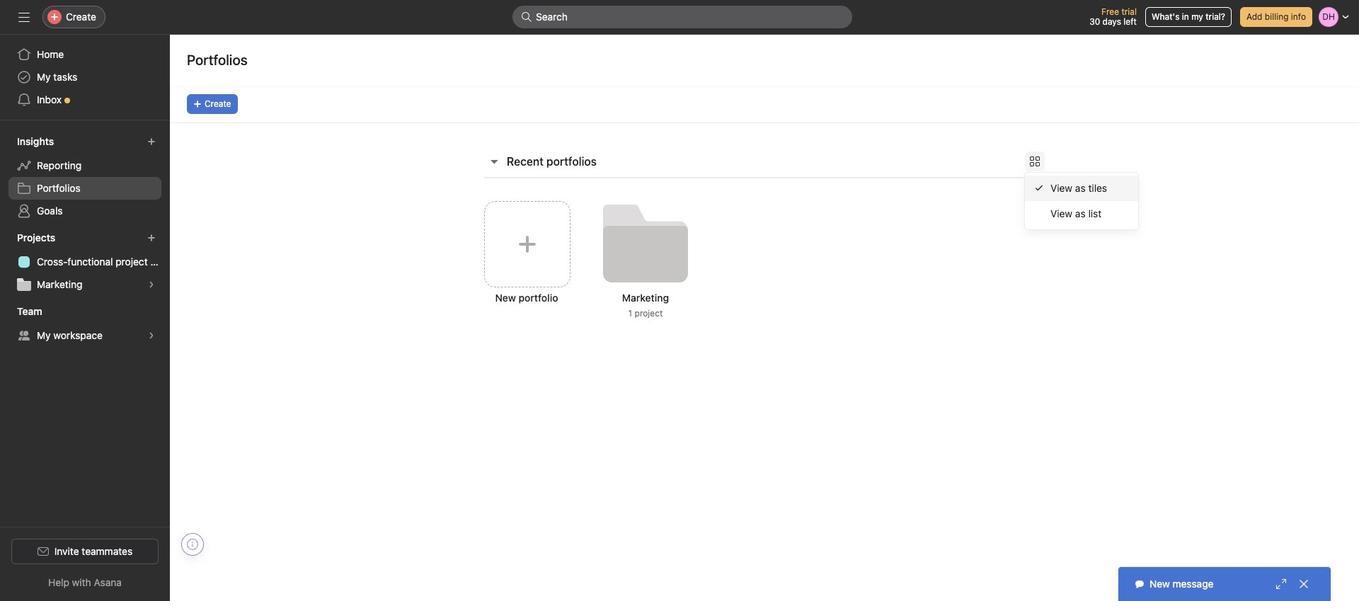 Task type: locate. For each thing, give the bounding box(es) containing it.
global element
[[0, 35, 170, 120]]

list box
[[513, 6, 853, 28]]

radio item
[[1025, 176, 1139, 201]]

close image
[[1299, 579, 1310, 590]]

see details, marketing image
[[147, 280, 156, 289]]

prominent image
[[521, 11, 533, 23]]

insights element
[[0, 129, 170, 225]]



Task type: vqa. For each thing, say whether or not it's contained in the screenshot.
See details, Marketing image
yes



Task type: describe. For each thing, give the bounding box(es) containing it.
expand new message image
[[1276, 579, 1287, 590]]

view as list image
[[1030, 156, 1041, 167]]

projects element
[[0, 225, 170, 299]]

collapse list for this section: recent portfolios image
[[489, 156, 500, 167]]

see details, my workspace image
[[147, 331, 156, 340]]

hide sidebar image
[[18, 11, 30, 23]]

new insights image
[[147, 137, 156, 146]]

teams element
[[0, 299, 170, 350]]

new project or portfolio image
[[147, 234, 156, 242]]



